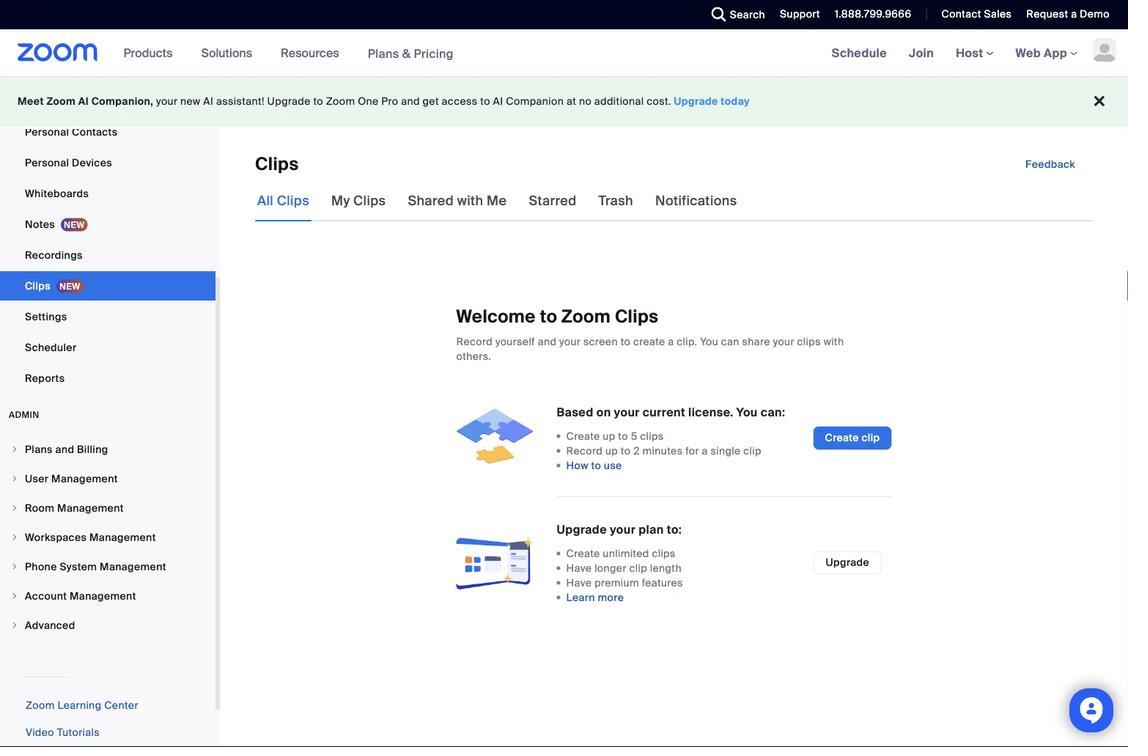 Task type: describe. For each thing, give the bounding box(es) containing it.
to left 5
[[618, 429, 628, 443]]

create for upgrade your plan to:
[[567, 547, 600, 560]]

product information navigation
[[113, 29, 465, 77]]

notes
[[25, 217, 55, 231]]

tutorials
[[57, 726, 100, 740]]

your inside the meet zoom ai companion, footer
[[156, 95, 178, 108]]

access
[[442, 95, 478, 108]]

admin menu menu
[[0, 436, 216, 641]]

upgrade inside upgrade button
[[826, 556, 870, 569]]

create inside button
[[825, 431, 859, 445]]

based on your current license. you can:
[[557, 404, 786, 420]]

and inside welcome to zoom clips record yourself and your screen to create a clip. you can share your clips with others.
[[538, 335, 557, 348]]

plans and billing
[[25, 443, 108, 456]]

video
[[26, 726, 54, 740]]

clips inside welcome to zoom clips record yourself and your screen to create a clip. you can share your clips with others.
[[615, 305, 659, 328]]

banner containing products
[[0, 29, 1129, 77]]

user management
[[25, 472, 118, 485]]

how
[[567, 459, 589, 472]]

clips up the all clips tab
[[255, 153, 299, 176]]

recordings
[[25, 248, 83, 262]]

on
[[597, 404, 611, 420]]

web
[[1016, 45, 1041, 61]]

personal contacts link
[[0, 117, 216, 147]]

3 ai from the left
[[493, 95, 503, 108]]

your right share in the right of the page
[[773, 335, 795, 348]]

for
[[686, 444, 699, 458]]

your right on
[[614, 404, 640, 420]]

based
[[557, 404, 594, 420]]

to left create
[[621, 335, 631, 348]]

my clips tab
[[329, 180, 388, 221]]

billing
[[77, 443, 108, 456]]

record up to 2 minutes for a single clip
[[567, 444, 762, 458]]

can
[[722, 335, 740, 348]]

plans and billing menu item
[[0, 436, 216, 463]]

reports
[[25, 371, 65, 385]]

web app button
[[1016, 45, 1078, 61]]

management for user management
[[51, 472, 118, 485]]

single
[[711, 444, 741, 458]]

trash
[[599, 193, 634, 209]]

join link
[[898, 29, 945, 76]]

right image for room
[[10, 504, 19, 513]]

search
[[730, 8, 766, 21]]

products button
[[124, 29, 179, 76]]

clips inside personal menu menu
[[25, 279, 51, 293]]

your left screen
[[560, 335, 581, 348]]

license.
[[689, 404, 734, 420]]

&
[[402, 46, 411, 61]]

personal devices link
[[0, 148, 216, 177]]

phone
[[25, 560, 57, 573]]

you inside welcome to zoom clips record yourself and your screen to create a clip. you can share your clips with others.
[[700, 335, 719, 348]]

search button
[[701, 0, 769, 29]]

shared with me
[[408, 193, 507, 209]]

welcome to zoom clips record yourself and your screen to create a clip. you can share your clips with others.
[[457, 305, 844, 363]]

have premium features
[[567, 576, 683, 590]]

assistant!
[[216, 95, 265, 108]]

upgrade button
[[814, 551, 882, 575]]

up for record
[[606, 444, 618, 458]]

1 vertical spatial record
[[567, 444, 603, 458]]

share
[[743, 335, 771, 348]]

zoom inside welcome to zoom clips record yourself and your screen to create a clip. you can share your clips with others.
[[562, 305, 611, 328]]

0 horizontal spatial clip
[[630, 561, 648, 575]]

companion,
[[91, 95, 154, 108]]

learn
[[567, 591, 595, 604]]

my clips
[[332, 193, 386, 209]]

create clip
[[825, 431, 880, 445]]

right image for phone
[[10, 562, 19, 571]]

solutions button
[[201, 29, 259, 76]]

account
[[25, 589, 67, 603]]

resources button
[[281, 29, 346, 76]]

your up create unlimited clips
[[610, 522, 636, 537]]

workspaces management menu item
[[0, 524, 216, 551]]

to right the access
[[481, 95, 491, 108]]

to right welcome
[[540, 305, 558, 328]]

plans for plans & pricing
[[368, 46, 399, 61]]

plans for plans and billing
[[25, 443, 53, 456]]

app
[[1044, 45, 1068, 61]]

whiteboards link
[[0, 179, 216, 208]]

upgrade your plan to:
[[557, 522, 682, 537]]

get
[[423, 95, 439, 108]]

meet zoom ai companion, footer
[[0, 76, 1129, 127]]

zoom learning center
[[26, 699, 138, 712]]

plan
[[639, 522, 664, 537]]

right image for account management
[[10, 592, 19, 601]]

sales
[[985, 7, 1012, 21]]

clips inside welcome to zoom clips record yourself and your screen to create a clip. you can share your clips with others.
[[798, 335, 821, 348]]

zoom inside side navigation navigation
[[26, 699, 55, 712]]

personal menu menu
[[0, 0, 216, 395]]

right image inside advanced "menu item"
[[10, 621, 19, 630]]

zoom right meet
[[47, 95, 76, 108]]

clips link
[[0, 271, 216, 301]]

right image for workspaces management
[[10, 533, 19, 542]]

personal contacts
[[25, 125, 118, 139]]

advanced menu item
[[0, 612, 216, 639]]

meet
[[18, 95, 44, 108]]

user management menu item
[[0, 465, 216, 493]]

clip inside button
[[862, 431, 880, 445]]

trash tab
[[597, 180, 636, 221]]

request
[[1027, 7, 1069, 21]]

to:
[[667, 522, 682, 537]]

schedule
[[832, 45, 887, 61]]

room management menu item
[[0, 494, 216, 522]]

resources
[[281, 45, 339, 61]]

solutions
[[201, 45, 252, 61]]

right image for plans
[[10, 445, 19, 454]]

have longer clip length
[[567, 561, 682, 575]]

host button
[[956, 45, 994, 61]]

zoom logo image
[[18, 43, 98, 62]]

pro
[[382, 95, 399, 108]]

management inside "menu item"
[[100, 560, 166, 573]]

1 horizontal spatial clip
[[744, 444, 762, 458]]

create unlimited clips
[[567, 547, 676, 560]]

all
[[257, 193, 274, 209]]

unlimited
[[603, 547, 650, 560]]

feedback
[[1026, 157, 1076, 171]]



Task type: locate. For each thing, give the bounding box(es) containing it.
1 horizontal spatial record
[[567, 444, 603, 458]]

right image left user
[[10, 474, 19, 483]]

personal for personal devices
[[25, 156, 69, 169]]

workspaces
[[25, 531, 87, 544]]

1 horizontal spatial and
[[401, 95, 420, 108]]

2 horizontal spatial and
[[538, 335, 557, 348]]

2
[[634, 444, 640, 458]]

1 horizontal spatial a
[[702, 444, 708, 458]]

0 vertical spatial have
[[567, 561, 592, 575]]

host
[[956, 45, 987, 61]]

0 horizontal spatial with
[[457, 193, 484, 209]]

1 horizontal spatial with
[[824, 335, 844, 348]]

system
[[60, 560, 97, 573]]

meetings navigation
[[821, 29, 1129, 77]]

to left 2
[[621, 444, 631, 458]]

right image inside room management menu item
[[10, 504, 19, 513]]

learn more
[[567, 591, 624, 604]]

plans inside menu item
[[25, 443, 53, 456]]

companion
[[506, 95, 564, 108]]

ai left companion
[[493, 95, 503, 108]]

banner
[[0, 29, 1129, 77]]

features
[[642, 576, 683, 590]]

advanced
[[25, 619, 75, 632]]

and right yourself
[[538, 335, 557, 348]]

right image down admin
[[10, 445, 19, 454]]

0 vertical spatial record
[[457, 335, 493, 348]]

length
[[650, 561, 682, 575]]

1 vertical spatial up
[[606, 444, 618, 458]]

a left the clip.
[[668, 335, 674, 348]]

right image inside workspaces management menu item
[[10, 533, 19, 542]]

1 vertical spatial with
[[824, 335, 844, 348]]

account management menu item
[[0, 582, 216, 610]]

management up 'workspaces management'
[[57, 501, 124, 515]]

contacts
[[72, 125, 118, 139]]

scheduler link
[[0, 333, 216, 362]]

2 have from the top
[[567, 576, 592, 590]]

one
[[358, 95, 379, 108]]

have for have premium features
[[567, 576, 592, 590]]

0 vertical spatial a
[[1072, 7, 1078, 21]]

1 vertical spatial and
[[538, 335, 557, 348]]

schedule link
[[821, 29, 898, 76]]

clips right my
[[354, 193, 386, 209]]

clips right all
[[277, 193, 310, 209]]

with inside shared with me tab
[[457, 193, 484, 209]]

management
[[51, 472, 118, 485], [57, 501, 124, 515], [89, 531, 156, 544], [100, 560, 166, 573], [70, 589, 136, 603]]

0 vertical spatial with
[[457, 193, 484, 209]]

personal
[[25, 125, 69, 139], [25, 156, 69, 169]]

2 horizontal spatial ai
[[493, 95, 503, 108]]

and inside the meet zoom ai companion, footer
[[401, 95, 420, 108]]

reports link
[[0, 364, 216, 393]]

0 vertical spatial personal
[[25, 125, 69, 139]]

premium
[[595, 576, 639, 590]]

1 have from the top
[[567, 561, 592, 575]]

a left demo
[[1072, 7, 1078, 21]]

0 horizontal spatial ai
[[78, 95, 89, 108]]

request a demo
[[1027, 7, 1110, 21]]

zoom
[[47, 95, 76, 108], [326, 95, 355, 108], [562, 305, 611, 328], [26, 699, 55, 712]]

center
[[104, 699, 138, 712]]

plans left the &
[[368, 46, 399, 61]]

web app
[[1016, 45, 1068, 61]]

screen
[[584, 335, 618, 348]]

1 horizontal spatial you
[[737, 404, 758, 420]]

0 vertical spatial and
[[401, 95, 420, 108]]

clips up length
[[652, 547, 676, 560]]

1 horizontal spatial ai
[[203, 95, 214, 108]]

learning
[[58, 699, 102, 712]]

0 vertical spatial you
[[700, 335, 719, 348]]

1.888.799.9666
[[835, 7, 912, 21]]

pricing
[[414, 46, 454, 61]]

personal for personal contacts
[[25, 125, 69, 139]]

plans inside product information navigation
[[368, 46, 399, 61]]

your left new
[[156, 95, 178, 108]]

side navigation navigation
[[0, 0, 220, 747]]

1 personal from the top
[[25, 125, 69, 139]]

management for room management
[[57, 501, 124, 515]]

1 vertical spatial plans
[[25, 443, 53, 456]]

1 vertical spatial right image
[[10, 592, 19, 601]]

1 ai from the left
[[78, 95, 89, 108]]

1 vertical spatial have
[[567, 576, 592, 590]]

record up "others."
[[457, 335, 493, 348]]

and inside "plans and billing" menu item
[[55, 443, 74, 456]]

create
[[634, 335, 666, 348]]

2 personal from the top
[[25, 156, 69, 169]]

current
[[643, 404, 686, 420]]

1 right image from the top
[[10, 533, 19, 542]]

5 right image from the top
[[10, 621, 19, 630]]

record
[[457, 335, 493, 348], [567, 444, 603, 458]]

management down room management menu item
[[89, 531, 156, 544]]

cost.
[[647, 95, 672, 108]]

0 horizontal spatial you
[[700, 335, 719, 348]]

and left get at the top left of the page
[[401, 95, 420, 108]]

and left billing
[[55, 443, 74, 456]]

upgrade
[[267, 95, 311, 108], [674, 95, 719, 108], [557, 522, 607, 537], [826, 556, 870, 569]]

how to use
[[567, 459, 622, 472]]

meet zoom ai companion, your new ai assistant! upgrade to zoom one pro and get access to ai companion at no additional cost. upgrade today
[[18, 95, 750, 108]]

demo
[[1080, 7, 1110, 21]]

0 horizontal spatial plans
[[25, 443, 53, 456]]

no
[[579, 95, 592, 108]]

settings
[[25, 310, 67, 323]]

personal devices
[[25, 156, 112, 169]]

starred tab
[[527, 180, 579, 221]]

clips right 5
[[640, 429, 664, 443]]

ai right new
[[203, 95, 214, 108]]

right image left phone
[[10, 562, 19, 571]]

learn more button
[[567, 590, 624, 605]]

you left can
[[700, 335, 719, 348]]

settings link
[[0, 302, 216, 331]]

2 ai from the left
[[203, 95, 214, 108]]

a inside welcome to zoom clips record yourself and your screen to create a clip. you can share your clips with others.
[[668, 335, 674, 348]]

to down the resources dropdown button
[[313, 95, 323, 108]]

management down workspaces management menu item
[[100, 560, 166, 573]]

2 vertical spatial a
[[702, 444, 708, 458]]

additional
[[595, 95, 644, 108]]

you left can:
[[737, 404, 758, 420]]

can:
[[761, 404, 786, 420]]

ai up contacts
[[78, 95, 89, 108]]

feedback button
[[1014, 153, 1088, 176]]

zoom learning center link
[[26, 699, 138, 712]]

a right for
[[702, 444, 708, 458]]

to
[[313, 95, 323, 108], [481, 95, 491, 108], [540, 305, 558, 328], [621, 335, 631, 348], [618, 429, 628, 443], [621, 444, 631, 458], [591, 459, 601, 472]]

right image inside "plans and billing" menu item
[[10, 445, 19, 454]]

contact
[[942, 7, 982, 21]]

right image
[[10, 533, 19, 542], [10, 592, 19, 601]]

a
[[1072, 7, 1078, 21], [668, 335, 674, 348], [702, 444, 708, 458]]

join
[[909, 45, 934, 61]]

minutes
[[643, 444, 683, 458]]

management down the phone system management "menu item"
[[70, 589, 136, 603]]

right image inside account management menu item
[[10, 592, 19, 601]]

management for workspaces management
[[89, 531, 156, 544]]

yourself
[[496, 335, 535, 348]]

1 vertical spatial clips
[[640, 429, 664, 443]]

use
[[604, 459, 622, 472]]

right image inside the phone system management "menu item"
[[10, 562, 19, 571]]

have for have longer clip length
[[567, 561, 592, 575]]

2 vertical spatial clips
[[652, 547, 676, 560]]

up for create
[[603, 429, 616, 443]]

zoom up screen
[[562, 305, 611, 328]]

1 right image from the top
[[10, 445, 19, 454]]

2 right image from the top
[[10, 592, 19, 601]]

0 horizontal spatial and
[[55, 443, 74, 456]]

all clips tab
[[255, 180, 312, 221]]

clips
[[255, 153, 299, 176], [277, 193, 310, 209], [354, 193, 386, 209], [25, 279, 51, 293], [615, 305, 659, 328]]

with inside welcome to zoom clips record yourself and your screen to create a clip. you can share your clips with others.
[[824, 335, 844, 348]]

up down on
[[603, 429, 616, 443]]

4 right image from the top
[[10, 562, 19, 571]]

1 vertical spatial personal
[[25, 156, 69, 169]]

management down billing
[[51, 472, 118, 485]]

zoom up video
[[26, 699, 55, 712]]

1 vertical spatial a
[[668, 335, 674, 348]]

scheduler
[[25, 341, 77, 354]]

at
[[567, 95, 577, 108]]

shared with me tab
[[406, 180, 509, 221]]

create for based on your current license. you can:
[[567, 429, 600, 443]]

3 right image from the top
[[10, 504, 19, 513]]

0 vertical spatial up
[[603, 429, 616, 443]]

record inside welcome to zoom clips record yourself and your screen to create a clip. you can share your clips with others.
[[457, 335, 493, 348]]

phone system management menu item
[[0, 553, 216, 581]]

to left use
[[591, 459, 601, 472]]

right image
[[10, 445, 19, 454], [10, 474, 19, 483], [10, 504, 19, 513], [10, 562, 19, 571], [10, 621, 19, 630]]

0 horizontal spatial a
[[668, 335, 674, 348]]

right image for user
[[10, 474, 19, 483]]

tabs of clips tab list
[[255, 180, 740, 221]]

profile picture image
[[1093, 38, 1117, 62]]

with
[[457, 193, 484, 209], [824, 335, 844, 348]]

notes link
[[0, 210, 216, 239]]

clip.
[[677, 335, 698, 348]]

to inside how to use 'button'
[[591, 459, 601, 472]]

plans up user
[[25, 443, 53, 456]]

contact sales
[[942, 7, 1012, 21]]

right image inside user management menu item
[[10, 474, 19, 483]]

me
[[487, 193, 507, 209]]

support
[[780, 7, 820, 21]]

clips right share in the right of the page
[[798, 335, 821, 348]]

right image left advanced
[[10, 621, 19, 630]]

clips up create
[[615, 305, 659, 328]]

phone system management
[[25, 560, 166, 573]]

clips
[[798, 335, 821, 348], [640, 429, 664, 443], [652, 547, 676, 560]]

ai
[[78, 95, 89, 108], [203, 95, 214, 108], [493, 95, 503, 108]]

right image left the workspaces
[[10, 533, 19, 542]]

new
[[180, 95, 201, 108]]

right image left account
[[10, 592, 19, 601]]

0 vertical spatial clips
[[798, 335, 821, 348]]

2 horizontal spatial a
[[1072, 7, 1078, 21]]

request a demo link
[[1016, 0, 1129, 29], [1027, 7, 1110, 21]]

notifications
[[656, 193, 737, 209]]

2 horizontal spatial clip
[[862, 431, 880, 445]]

management for account management
[[70, 589, 136, 603]]

your
[[156, 95, 178, 108], [560, 335, 581, 348], [773, 335, 795, 348], [614, 404, 640, 420], [610, 522, 636, 537]]

0 vertical spatial right image
[[10, 533, 19, 542]]

plans & pricing link
[[368, 46, 454, 61], [368, 46, 454, 61]]

zoom left one
[[326, 95, 355, 108]]

admin
[[9, 409, 39, 421]]

2 right image from the top
[[10, 474, 19, 483]]

video tutorials link
[[26, 726, 100, 740]]

personal down meet
[[25, 125, 69, 139]]

clips up settings
[[25, 279, 51, 293]]

record up how
[[567, 444, 603, 458]]

1 horizontal spatial plans
[[368, 46, 399, 61]]

1 vertical spatial you
[[737, 404, 758, 420]]

create up to 5 clips
[[567, 429, 664, 443]]

others.
[[457, 349, 491, 363]]

0 horizontal spatial record
[[457, 335, 493, 348]]

right image left "room"
[[10, 504, 19, 513]]

2 vertical spatial and
[[55, 443, 74, 456]]

devices
[[72, 156, 112, 169]]

personal up whiteboards
[[25, 156, 69, 169]]

0 vertical spatial plans
[[368, 46, 399, 61]]

up up use
[[606, 444, 618, 458]]



Task type: vqa. For each thing, say whether or not it's contained in the screenshot.
Personal for Personal Contacts
yes



